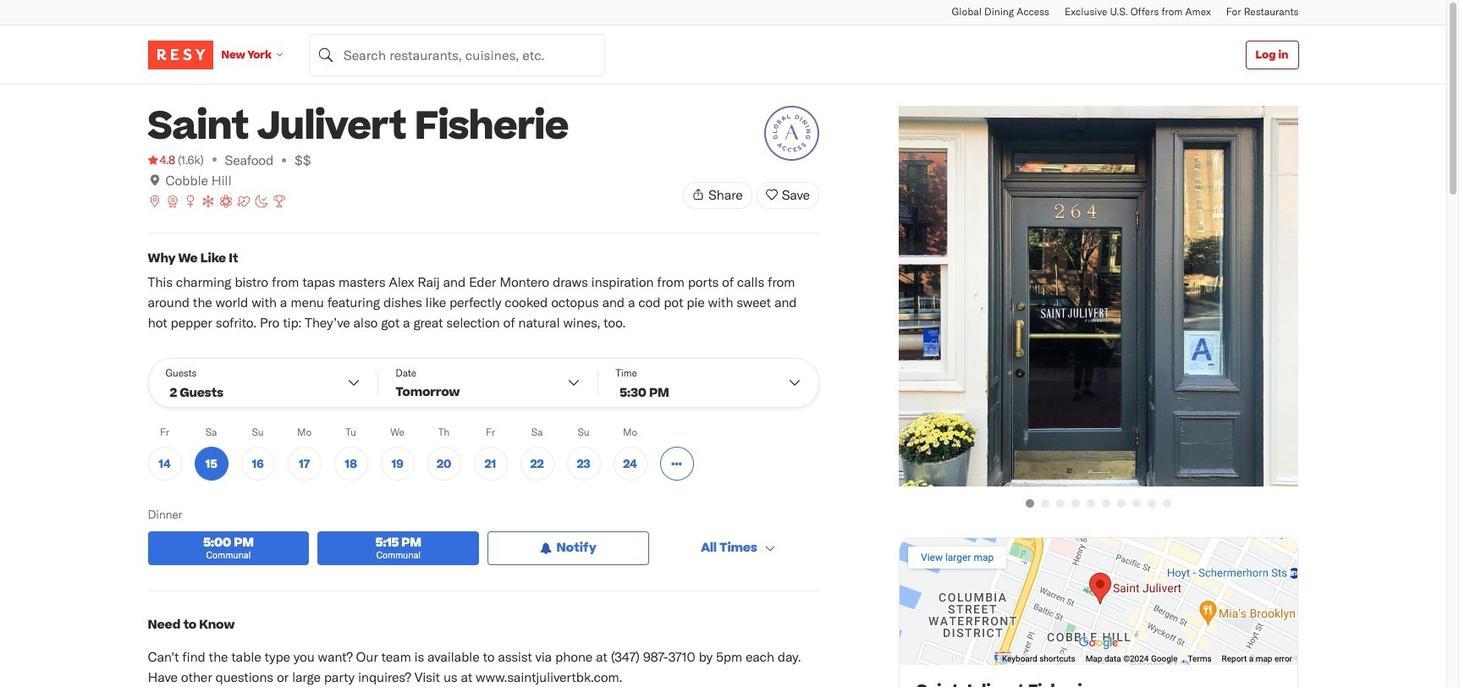 Task type: locate. For each thing, give the bounding box(es) containing it.
4.8 out of 5 stars image
[[148, 151, 175, 168]]

Search restaurants, cuisines, etc. text field
[[309, 33, 605, 76]]

None field
[[309, 33, 605, 76]]



Task type: vqa. For each thing, say whether or not it's contained in the screenshot.
Book with Resy ELEMENT
no



